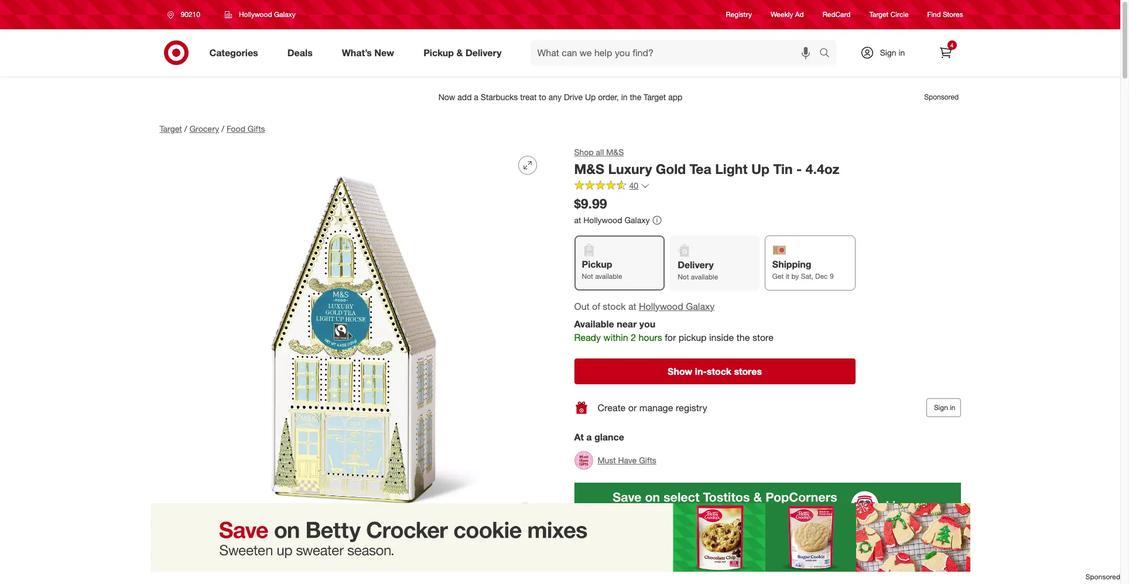 Task type: locate. For each thing, give the bounding box(es) containing it.
1 horizontal spatial sign in
[[935, 403, 956, 412]]

create
[[598, 402, 626, 414]]

image gallery element
[[160, 147, 547, 584]]

0 horizontal spatial sponsored
[[927, 529, 961, 537]]

available inside delivery not available
[[691, 273, 719, 282]]

/ left food
[[222, 124, 224, 134]]

0 vertical spatial gifts
[[248, 124, 265, 134]]

get
[[773, 272, 784, 281]]

delivery inside delivery not available
[[678, 259, 714, 271]]

1 vertical spatial at
[[629, 300, 637, 312]]

find stores
[[928, 10, 964, 19]]

0 vertical spatial delivery
[[466, 47, 502, 58]]

1 vertical spatial stock
[[707, 366, 732, 377]]

registry link
[[727, 10, 753, 20]]

-
[[797, 161, 803, 177]]

out
[[575, 300, 590, 312]]

target
[[870, 10, 889, 19], [160, 124, 182, 134]]

shipping
[[773, 259, 812, 270]]

0 vertical spatial sponsored
[[927, 529, 961, 537]]

available
[[575, 318, 615, 330]]

ready
[[575, 332, 601, 344]]

gifts
[[248, 124, 265, 134], [640, 455, 657, 465]]

not inside 'pickup not available'
[[582, 272, 594, 281]]

0 vertical spatial in
[[899, 47, 906, 57]]

90210 button
[[160, 4, 213, 25]]

1 vertical spatial hollywood
[[584, 215, 623, 225]]

m&s
[[607, 147, 624, 157], [575, 161, 605, 177]]

m&s down shop
[[575, 161, 605, 177]]

in
[[899, 47, 906, 57], [951, 403, 956, 412]]

grocery link
[[190, 124, 219, 134]]

sign
[[881, 47, 897, 57], [935, 403, 949, 412]]

0 horizontal spatial available
[[596, 272, 623, 281]]

1 vertical spatial sign in
[[935, 403, 956, 412]]

0 vertical spatial at
[[575, 215, 582, 225]]

delivery right &
[[466, 47, 502, 58]]

what's
[[342, 47, 372, 58]]

sign in link
[[851, 40, 924, 66]]

galaxy
[[274, 10, 296, 19], [625, 215, 650, 225], [686, 300, 715, 312]]

&
[[457, 47, 463, 58]]

galaxy inside hollywood galaxy dropdown button
[[274, 10, 296, 19]]

sponsored
[[927, 529, 961, 537], [1087, 573, 1121, 581]]

pickup up of
[[582, 259, 613, 270]]

1 horizontal spatial at
[[629, 300, 637, 312]]

create or manage registry
[[598, 402, 708, 414]]

food
[[227, 124, 246, 134]]

0 vertical spatial pickup
[[424, 47, 454, 58]]

target left circle
[[870, 10, 889, 19]]

0 horizontal spatial galaxy
[[274, 10, 296, 19]]

0 horizontal spatial hollywood
[[239, 10, 272, 19]]

available up of
[[596, 272, 623, 281]]

/ right target link
[[184, 124, 187, 134]]

by
[[792, 272, 800, 281]]

1 horizontal spatial delivery
[[678, 259, 714, 271]]

galaxy up deals
[[274, 10, 296, 19]]

pickup left &
[[424, 47, 454, 58]]

hollywood up you
[[639, 300, 684, 312]]

shipping get it by sat, dec 9
[[773, 259, 834, 281]]

4 link
[[933, 40, 959, 66]]

0 horizontal spatial sign
[[881, 47, 897, 57]]

2 vertical spatial galaxy
[[686, 300, 715, 312]]

not
[[582, 272, 594, 281], [678, 273, 690, 282]]

1 vertical spatial gifts
[[640, 455, 657, 465]]

glance
[[595, 431, 625, 443]]

9
[[830, 272, 834, 281]]

shop all m&s m&s luxury gold tea light up tin - 4.4oz
[[575, 147, 840, 177]]

target left 'grocery'
[[160, 124, 182, 134]]

target for target / grocery / food gifts
[[160, 124, 182, 134]]

hollywood up categories link
[[239, 10, 272, 19]]

up
[[752, 161, 770, 177]]

target link
[[160, 124, 182, 134]]

not for delivery
[[678, 273, 690, 282]]

at up near at right bottom
[[629, 300, 637, 312]]

available
[[596, 272, 623, 281], [691, 273, 719, 282]]

0 vertical spatial m&s
[[607, 147, 624, 157]]

must
[[598, 455, 616, 465]]

1 vertical spatial delivery
[[678, 259, 714, 271]]

show in-stock stores
[[668, 366, 763, 377]]

available inside 'pickup not available'
[[596, 272, 623, 281]]

40
[[630, 180, 639, 190]]

0 horizontal spatial in
[[899, 47, 906, 57]]

1 horizontal spatial not
[[678, 273, 690, 282]]

galaxy down the 40
[[625, 215, 650, 225]]

1 horizontal spatial /
[[222, 124, 224, 134]]

0 horizontal spatial gifts
[[248, 124, 265, 134]]

stock for in-
[[707, 366, 732, 377]]

gifts right have
[[640, 455, 657, 465]]

1 vertical spatial sign
[[935, 403, 949, 412]]

not up hollywood galaxy button
[[678, 273, 690, 282]]

0 horizontal spatial not
[[582, 272, 594, 281]]

0 horizontal spatial target
[[160, 124, 182, 134]]

not inside delivery not available
[[678, 273, 690, 282]]

1 horizontal spatial sign
[[935, 403, 949, 412]]

at
[[575, 431, 584, 443]]

1 horizontal spatial target
[[870, 10, 889, 19]]

1 horizontal spatial galaxy
[[625, 215, 650, 225]]

0 horizontal spatial pickup
[[424, 47, 454, 58]]

stores
[[735, 366, 763, 377]]

1 horizontal spatial in
[[951, 403, 956, 412]]

0 horizontal spatial at
[[575, 215, 582, 225]]

2 horizontal spatial hollywood
[[639, 300, 684, 312]]

1 horizontal spatial m&s
[[607, 147, 624, 157]]

1 vertical spatial sponsored
[[1087, 573, 1121, 581]]

0 vertical spatial galaxy
[[274, 10, 296, 19]]

not up out
[[582, 272, 594, 281]]

categories link
[[200, 40, 273, 66]]

0 horizontal spatial stock
[[603, 300, 626, 312]]

1 / from the left
[[184, 124, 187, 134]]

stock right of
[[603, 300, 626, 312]]

1 vertical spatial pickup
[[582, 259, 613, 270]]

registry
[[676, 402, 708, 414]]

1 vertical spatial in
[[951, 403, 956, 412]]

1 horizontal spatial pickup
[[582, 259, 613, 270]]

sign in inside sign in link
[[881, 47, 906, 57]]

delivery up hollywood galaxy button
[[678, 259, 714, 271]]

0 vertical spatial target
[[870, 10, 889, 19]]

1 horizontal spatial stock
[[707, 366, 732, 377]]

delivery
[[466, 47, 502, 58], [678, 259, 714, 271]]

0 horizontal spatial /
[[184, 124, 187, 134]]

0 horizontal spatial delivery
[[466, 47, 502, 58]]

advertisement region
[[150, 83, 971, 111], [575, 483, 961, 528], [0, 503, 1121, 572]]

all
[[596, 147, 604, 157]]

pickup inside 'pickup not available'
[[582, 259, 613, 270]]

available up hollywood galaxy button
[[691, 273, 719, 282]]

gifts inside button
[[640, 455, 657, 465]]

stock inside button
[[707, 366, 732, 377]]

1 horizontal spatial gifts
[[640, 455, 657, 465]]

at hollywood galaxy
[[575, 215, 650, 225]]

it
[[786, 272, 790, 281]]

hollywood galaxy
[[239, 10, 296, 19]]

0 vertical spatial stock
[[603, 300, 626, 312]]

0 vertical spatial sign
[[881, 47, 897, 57]]

categories
[[210, 47, 258, 58]]

m&s right all
[[607, 147, 624, 157]]

/
[[184, 124, 187, 134], [222, 124, 224, 134]]

0 vertical spatial hollywood
[[239, 10, 272, 19]]

1 horizontal spatial available
[[691, 273, 719, 282]]

redcard link
[[823, 10, 851, 20]]

have
[[619, 455, 637, 465]]

delivery not available
[[678, 259, 719, 282]]

0 horizontal spatial sign in
[[881, 47, 906, 57]]

at
[[575, 215, 582, 225], [629, 300, 637, 312]]

4
[[951, 42, 954, 49]]

$9.99
[[575, 195, 607, 211]]

gifts right food
[[248, 124, 265, 134]]

1 vertical spatial target
[[160, 124, 182, 134]]

0 vertical spatial sign in
[[881, 47, 906, 57]]

0 horizontal spatial m&s
[[575, 161, 605, 177]]

hollywood down $9.99
[[584, 215, 623, 225]]

sign in
[[881, 47, 906, 57], [935, 403, 956, 412]]

1 horizontal spatial sponsored
[[1087, 573, 1121, 581]]

stock left stores
[[707, 366, 732, 377]]

hollywood
[[239, 10, 272, 19], [584, 215, 623, 225], [639, 300, 684, 312]]

luxury
[[609, 161, 653, 177]]

galaxy up pickup
[[686, 300, 715, 312]]

1 vertical spatial galaxy
[[625, 215, 650, 225]]

at down $9.99
[[575, 215, 582, 225]]

stock
[[603, 300, 626, 312], [707, 366, 732, 377]]

grocery
[[190, 124, 219, 134]]



Task type: describe. For each thing, give the bounding box(es) containing it.
pickup for &
[[424, 47, 454, 58]]

near
[[617, 318, 637, 330]]

hours
[[639, 332, 663, 344]]

shop
[[575, 147, 594, 157]]

40 link
[[575, 180, 651, 193]]

gold
[[656, 161, 686, 177]]

dec
[[816, 272, 828, 281]]

of
[[593, 300, 601, 312]]

2 horizontal spatial galaxy
[[686, 300, 715, 312]]

sign in inside sign in "button"
[[935, 403, 956, 412]]

inside
[[710, 332, 735, 344]]

available for pickup
[[596, 272, 623, 281]]

what's new link
[[332, 40, 409, 66]]

sat,
[[802, 272, 814, 281]]

light
[[716, 161, 748, 177]]

ad
[[796, 10, 805, 19]]

show
[[668, 366, 693, 377]]

target for target circle
[[870, 10, 889, 19]]

search
[[814, 48, 843, 60]]

search button
[[814, 40, 843, 68]]

food gifts link
[[227, 124, 265, 134]]

what's new
[[342, 47, 395, 58]]

hollywood inside hollywood galaxy dropdown button
[[239, 10, 272, 19]]

find stores link
[[928, 10, 964, 20]]

available for delivery
[[691, 273, 719, 282]]

90210
[[181, 10, 200, 19]]

store
[[753, 332, 774, 344]]

weekly ad link
[[771, 10, 805, 20]]

target circle
[[870, 10, 909, 19]]

available near you ready within 2 hours for pickup inside the store
[[575, 318, 774, 344]]

2 / from the left
[[222, 124, 224, 134]]

deals
[[288, 47, 313, 58]]

tin
[[774, 161, 793, 177]]

weekly
[[771, 10, 794, 19]]

a
[[587, 431, 592, 443]]

target circle link
[[870, 10, 909, 20]]

show in-stock stores button
[[575, 359, 856, 385]]

in-
[[696, 366, 707, 377]]

new
[[375, 47, 395, 58]]

m&#38;s luxury gold tea light up tin - 4.4oz, 1 of 7 image
[[160, 147, 547, 533]]

pickup & delivery
[[424, 47, 502, 58]]

hollywood galaxy button
[[217, 4, 304, 25]]

for
[[665, 332, 677, 344]]

must have gifts button
[[575, 448, 657, 474]]

sign in button
[[927, 399, 961, 417]]

sign inside "button"
[[935, 403, 949, 412]]

or
[[629, 402, 637, 414]]

in inside "button"
[[951, 403, 956, 412]]

redcard
[[823, 10, 851, 19]]

target / grocery / food gifts
[[160, 124, 265, 134]]

out of stock at hollywood galaxy
[[575, 300, 715, 312]]

2 vertical spatial hollywood
[[639, 300, 684, 312]]

pickup not available
[[582, 259, 623, 281]]

1 vertical spatial m&s
[[575, 161, 605, 177]]

pickup
[[679, 332, 707, 344]]

tea
[[690, 161, 712, 177]]

must have gifts
[[598, 455, 657, 465]]

What can we help you find? suggestions appear below search field
[[531, 40, 823, 66]]

weekly ad
[[771, 10, 805, 19]]

pickup for not
[[582, 259, 613, 270]]

at a glance
[[575, 431, 625, 443]]

1 horizontal spatial hollywood
[[584, 215, 623, 225]]

within
[[604, 332, 629, 344]]

manage
[[640, 402, 674, 414]]

stock for of
[[603, 300, 626, 312]]

pickup & delivery link
[[414, 40, 517, 66]]

you
[[640, 318, 656, 330]]

the
[[737, 332, 750, 344]]

4.4oz
[[806, 161, 840, 177]]

stores
[[944, 10, 964, 19]]

hollywood galaxy button
[[639, 300, 715, 313]]

2
[[631, 332, 636, 344]]

not for pickup
[[582, 272, 594, 281]]

circle
[[891, 10, 909, 19]]

deals link
[[278, 40, 327, 66]]

find
[[928, 10, 942, 19]]

registry
[[727, 10, 753, 19]]



Task type: vqa. For each thing, say whether or not it's contained in the screenshot.
Grocery link at the left
yes



